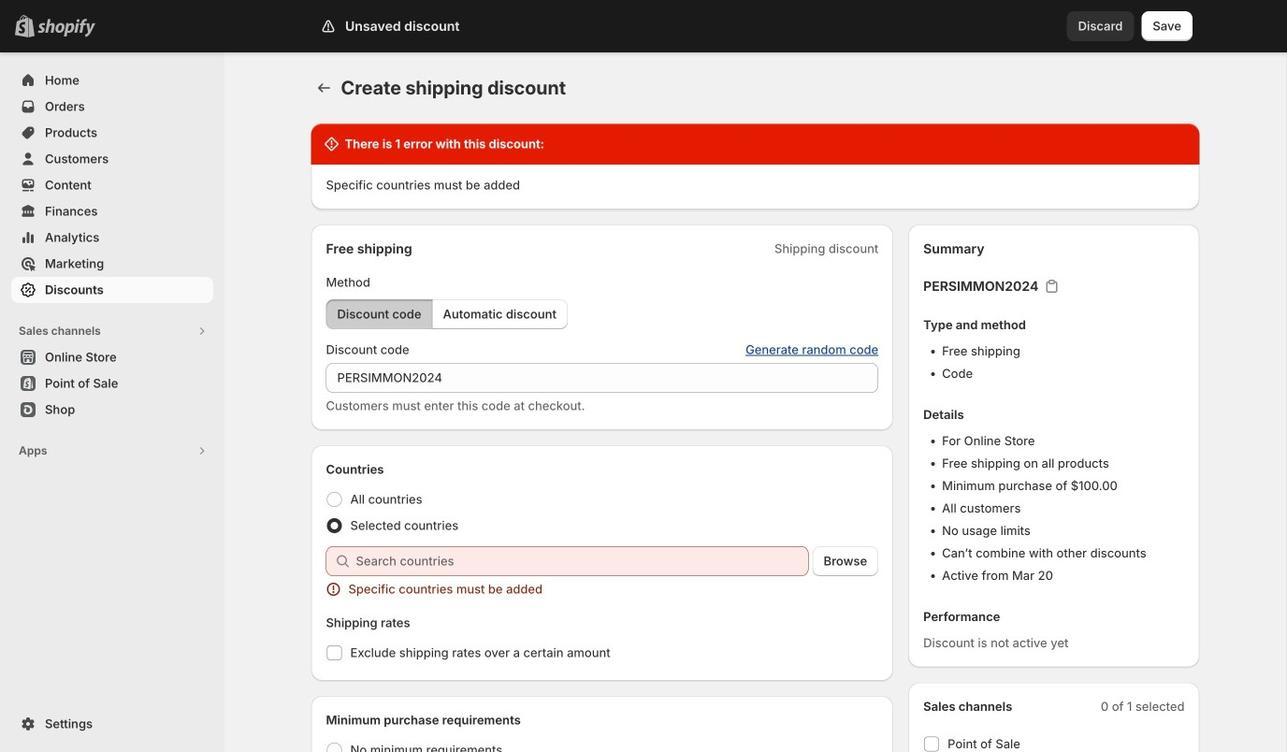 Task type: vqa. For each thing, say whether or not it's contained in the screenshot.
Shopify "image"
yes



Task type: describe. For each thing, give the bounding box(es) containing it.
Search countries text field
[[356, 546, 809, 576]]

shopify image
[[37, 18, 95, 37]]



Task type: locate. For each thing, give the bounding box(es) containing it.
None text field
[[326, 363, 879, 393]]



